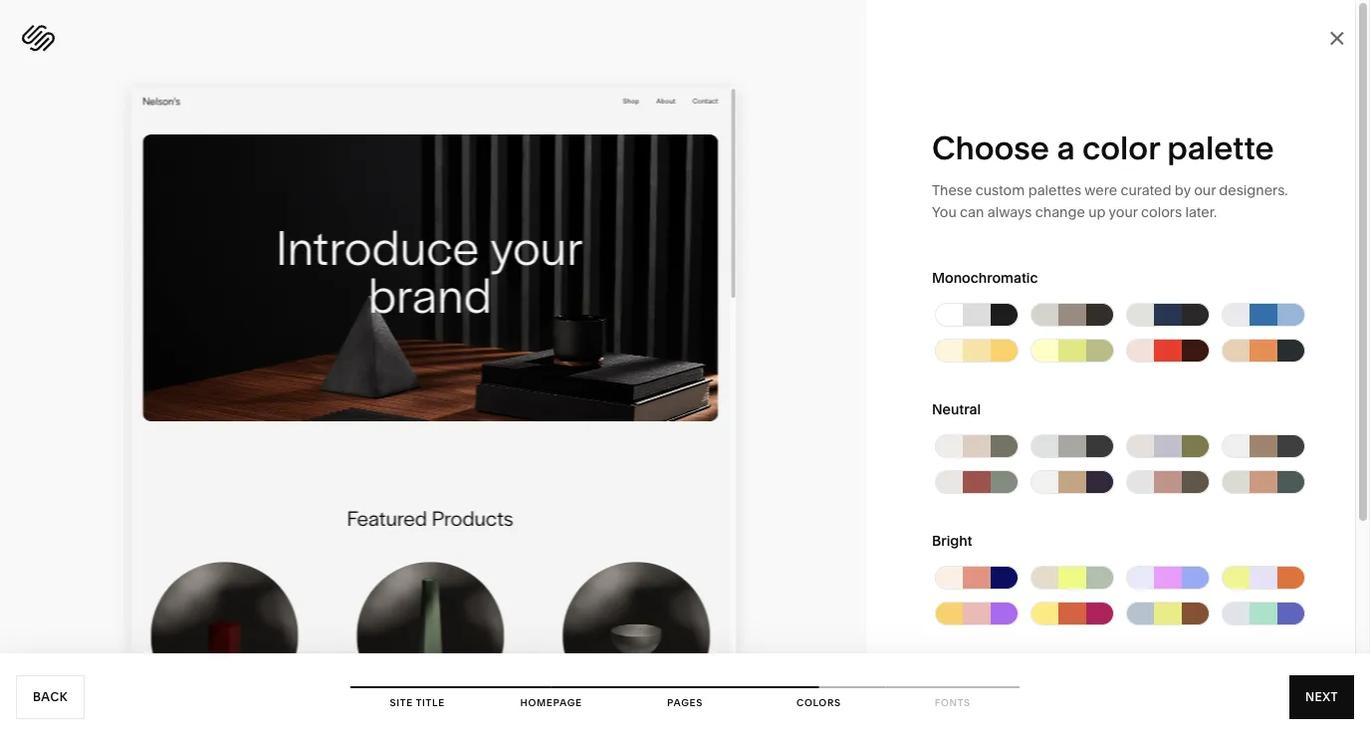 Task type: vqa. For each thing, say whether or not it's contained in the screenshot.
the Back button
yes



Task type: describe. For each thing, give the bounding box(es) containing it.
custom
[[976, 182, 1025, 199]]

colors
[[797, 696, 841, 708]]

up
[[1089, 204, 1106, 221]]

back button
[[16, 675, 85, 719]]

homepage
[[520, 696, 582, 708]]

our
[[1194, 182, 1216, 199]]

change
[[1036, 204, 1086, 221]]

your
[[1109, 204, 1138, 221]]

can
[[960, 204, 984, 221]]

always
[[988, 204, 1032, 221]]

designers.
[[1220, 182, 1288, 199]]

pages
[[667, 696, 703, 708]]

palettes
[[1029, 182, 1082, 199]]

fonts
[[935, 696, 971, 708]]

these custom palettes were curated by our designers. you can always change up your colors later.
[[932, 182, 1288, 221]]

later.
[[1186, 204, 1217, 221]]

title
[[416, 696, 445, 708]]

by
[[1175, 182, 1191, 199]]

site
[[390, 696, 413, 708]]



Task type: locate. For each thing, give the bounding box(es) containing it.
choose a color palette
[[932, 128, 1275, 167]]

color
[[1083, 128, 1160, 167]]

a
[[1057, 128, 1075, 167]]

these
[[932, 182, 972, 199]]

curated
[[1121, 182, 1172, 199]]

back
[[33, 690, 68, 704]]

choose
[[932, 128, 1050, 167]]

monochromatic
[[932, 269, 1038, 286]]

site title
[[390, 696, 445, 708]]

were
[[1085, 182, 1118, 199]]

palette
[[1168, 128, 1275, 167]]

bright
[[932, 532, 973, 549]]

colors
[[1141, 204, 1182, 221]]

next
[[1306, 690, 1339, 704]]

you
[[932, 204, 957, 221]]

neutral
[[932, 401, 981, 418]]

next button
[[1290, 675, 1355, 719]]



